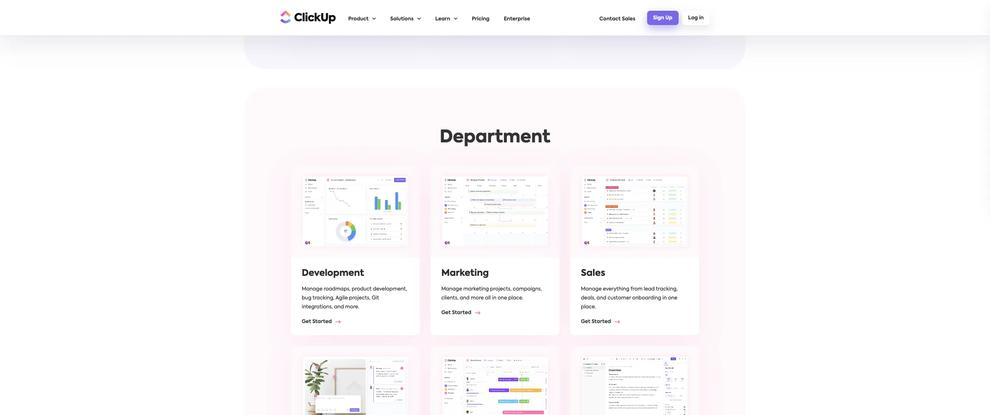Task type: describe. For each thing, give the bounding box(es) containing it.
development,
[[373, 287, 407, 292]]

get started for sales
[[581, 319, 611, 324]]

git
[[372, 296, 379, 301]]

place. inside 'manage everything from lead tracking, deals, and customer onboarding in one place.'
[[581, 305, 596, 310]]

from
[[631, 287, 642, 292]]

design image
[[297, 352, 414, 415]]

in inside manage marketing projects, campaigns, clients, and more all in one place.
[[492, 296, 496, 301]]

development image
[[297, 171, 414, 252]]

log
[[688, 15, 698, 20]]

sales inside the main navigation element
[[622, 16, 635, 21]]

manage for development
[[302, 287, 322, 292]]

started for sales
[[592, 319, 611, 324]]

one inside manage marketing projects, campaigns, clients, and more all in one place.
[[498, 296, 507, 301]]

get for marketing
[[441, 310, 451, 315]]

manage for sales
[[581, 287, 602, 292]]

contact sales link
[[599, 0, 635, 35]]

enterprise link
[[504, 0, 530, 35]]

manage roadmaps, product development, bug tracking, agile projects, git integrations, and more.
[[302, 287, 407, 310]]

get started link for development
[[302, 319, 345, 324]]

2 horizontal spatial in
[[699, 15, 704, 20]]

deals,
[[581, 296, 595, 301]]

enterprise
[[504, 16, 530, 21]]

started for marketing
[[452, 310, 471, 315]]

product button
[[348, 0, 376, 35]]

pricing link
[[472, 0, 489, 35]]

learn
[[435, 16, 450, 21]]

get started link for sales
[[581, 319, 624, 324]]

sign
[[653, 15, 664, 20]]

projects, inside manage marketing projects, campaigns, clients, and more all in one place.
[[490, 287, 512, 292]]

customer
[[608, 296, 631, 301]]

sales image
[[576, 171, 693, 252]]

tracking, inside 'manage everything from lead tracking, deals, and customer onboarding in one place.'
[[656, 287, 678, 292]]

get started for marketing
[[441, 310, 471, 315]]

contact
[[599, 16, 621, 21]]

everything
[[603, 287, 629, 292]]

get started link for marketing
[[441, 310, 484, 315]]

log in
[[688, 15, 704, 20]]

agile
[[336, 296, 348, 301]]



Task type: locate. For each thing, give the bounding box(es) containing it.
get for sales
[[581, 319, 590, 324]]

get started get started
[[302, 11, 471, 18]]

0 horizontal spatial manage
[[302, 287, 322, 292]]

1 vertical spatial place.
[[581, 305, 596, 310]]

and down agile on the bottom left
[[334, 305, 344, 310]]

0 horizontal spatial projects,
[[349, 296, 370, 301]]

main navigation element
[[348, 0, 710, 35]]

3 manage from the left
[[581, 287, 602, 292]]

manage marketing projects, campaigns, clients, and more all in one place.
[[441, 287, 542, 301]]

product
[[352, 287, 372, 292]]

1 manage from the left
[[302, 287, 322, 292]]

1 vertical spatial projects,
[[349, 296, 370, 301]]

marketing
[[441, 269, 489, 278]]

contact sales
[[599, 16, 635, 21]]

sign up button
[[647, 11, 678, 25]]

manage everything from lead tracking, deals, and customer onboarding in one place.
[[581, 287, 678, 310]]

learn button
[[435, 0, 457, 35]]

roadmaps,
[[324, 287, 350, 292]]

place. down "deals,"
[[581, 305, 596, 310]]

lead
[[644, 287, 655, 292]]

campaigns,
[[513, 287, 542, 292]]

place. inside manage marketing projects, campaigns, clients, and more all in one place.
[[508, 296, 523, 301]]

1 horizontal spatial get started
[[441, 310, 471, 315]]

0 vertical spatial projects,
[[490, 287, 512, 292]]

get started down "deals,"
[[581, 319, 611, 324]]

1 horizontal spatial tracking,
[[656, 287, 678, 292]]

clients,
[[441, 296, 459, 301]]

0 vertical spatial place.
[[508, 296, 523, 301]]

one inside 'manage everything from lead tracking, deals, and customer onboarding in one place.'
[[668, 296, 677, 301]]

and right "deals,"
[[597, 296, 606, 301]]

1 horizontal spatial place.
[[581, 305, 596, 310]]

2 manage from the left
[[441, 287, 462, 292]]

1 horizontal spatial sales
[[622, 16, 635, 21]]

1 horizontal spatial one
[[668, 296, 677, 301]]

sales up "deals,"
[[581, 269, 605, 278]]

one right 'all'
[[498, 296, 507, 301]]

1 horizontal spatial in
[[662, 296, 667, 301]]

bug
[[302, 296, 311, 301]]

list containing product
[[348, 0, 599, 35]]

0 horizontal spatial one
[[498, 296, 507, 301]]

solutions
[[390, 16, 414, 21]]

in right log
[[699, 15, 704, 20]]

get started
[[441, 310, 471, 315], [302, 319, 332, 324], [581, 319, 611, 324]]

development
[[302, 269, 364, 278]]

get for development
[[302, 319, 311, 324]]

1 one from the left
[[498, 296, 507, 301]]

0 horizontal spatial and
[[334, 305, 344, 310]]

projects, up 'all'
[[490, 287, 512, 292]]

2 one from the left
[[668, 296, 677, 301]]

0 horizontal spatial sales
[[581, 269, 605, 278]]

more.
[[345, 305, 359, 310]]

manage up clients,
[[441, 287, 462, 292]]

manage
[[302, 287, 322, 292], [441, 287, 462, 292], [581, 287, 602, 292]]

tracking,
[[656, 287, 678, 292], [313, 296, 334, 301]]

and left more
[[460, 296, 470, 301]]

2 horizontal spatial manage
[[581, 287, 602, 292]]

started
[[312, 11, 332, 16], [452, 13, 471, 18], [452, 310, 471, 315], [312, 319, 332, 324], [592, 319, 611, 324]]

get started link
[[302, 11, 345, 16], [441, 13, 484, 18], [441, 310, 484, 315], [302, 319, 345, 324], [581, 319, 624, 324]]

started for development
[[312, 319, 332, 324]]

one
[[498, 296, 507, 301], [668, 296, 677, 301]]

education image
[[576, 352, 693, 415]]

get started for development
[[302, 319, 332, 324]]

and
[[460, 296, 470, 301], [597, 296, 606, 301], [334, 305, 344, 310]]

manage up "deals,"
[[581, 287, 602, 292]]

0 vertical spatial tracking,
[[656, 287, 678, 292]]

0 horizontal spatial get started
[[302, 319, 332, 324]]

in
[[699, 15, 704, 20], [492, 296, 496, 301], [662, 296, 667, 301]]

in inside 'manage everything from lead tracking, deals, and customer onboarding in one place.'
[[662, 296, 667, 301]]

sales right 'contact'
[[622, 16, 635, 21]]

get started down integrations,
[[302, 319, 332, 324]]

1 vertical spatial sales
[[581, 269, 605, 278]]

0 horizontal spatial place.
[[508, 296, 523, 301]]

0 horizontal spatial tracking,
[[313, 296, 334, 301]]

manage inside manage roadmaps, product development, bug tracking, agile projects, git integrations, and more.
[[302, 287, 322, 292]]

2 horizontal spatial and
[[597, 296, 606, 301]]

department
[[440, 129, 550, 146]]

tracking, right the lead
[[656, 287, 678, 292]]

1 horizontal spatial and
[[460, 296, 470, 301]]

1 vertical spatial tracking,
[[313, 296, 334, 301]]

projects, inside manage roadmaps, product development, bug tracking, agile projects, git integrations, and more.
[[349, 296, 370, 301]]

0 vertical spatial sales
[[622, 16, 635, 21]]

get started down clients,
[[441, 310, 471, 315]]

manage up 'bug'
[[302, 287, 322, 292]]

place. down campaigns,
[[508, 296, 523, 301]]

place.
[[508, 296, 523, 301], [581, 305, 596, 310]]

product management image
[[437, 352, 553, 415]]

and inside manage roadmaps, product development, bug tracking, agile projects, git integrations, and more.
[[334, 305, 344, 310]]

onboarding
[[632, 296, 661, 301]]

manage inside manage marketing projects, campaigns, clients, and more all in one place.
[[441, 287, 462, 292]]

projects,
[[490, 287, 512, 292], [349, 296, 370, 301]]

up
[[665, 15, 672, 20]]

log in link
[[682, 11, 710, 25]]

solutions button
[[390, 0, 421, 35]]

and inside 'manage everything from lead tracking, deals, and customer onboarding in one place.'
[[597, 296, 606, 301]]

projects, down product
[[349, 296, 370, 301]]

manage for marketing
[[441, 287, 462, 292]]

more
[[471, 296, 484, 301]]

pricing
[[472, 16, 489, 21]]

integrations,
[[302, 305, 333, 310]]

one right onboarding
[[668, 296, 677, 301]]

get
[[302, 11, 311, 16], [441, 13, 451, 18], [441, 310, 451, 315], [302, 319, 311, 324], [581, 319, 590, 324]]

>marketing image
[[437, 171, 553, 252]]

in right onboarding
[[662, 296, 667, 301]]

tracking, up integrations,
[[313, 296, 334, 301]]

2 horizontal spatial get started
[[581, 319, 611, 324]]

sign up
[[653, 15, 672, 20]]

in right 'all'
[[492, 296, 496, 301]]

tracking, inside manage roadmaps, product development, bug tracking, agile projects, git integrations, and more.
[[313, 296, 334, 301]]

sales
[[622, 16, 635, 21], [581, 269, 605, 278]]

manage inside 'manage everything from lead tracking, deals, and customer onboarding in one place.'
[[581, 287, 602, 292]]

all
[[485, 296, 491, 301]]

list
[[348, 0, 599, 35]]

product
[[348, 16, 369, 21]]

and inside manage marketing projects, campaigns, clients, and more all in one place.
[[460, 296, 470, 301]]

1 horizontal spatial manage
[[441, 287, 462, 292]]

1 horizontal spatial projects,
[[490, 287, 512, 292]]

marketing
[[463, 287, 489, 292]]

0 horizontal spatial in
[[492, 296, 496, 301]]



Task type: vqa. For each thing, say whether or not it's contained in the screenshot.
marketing
yes



